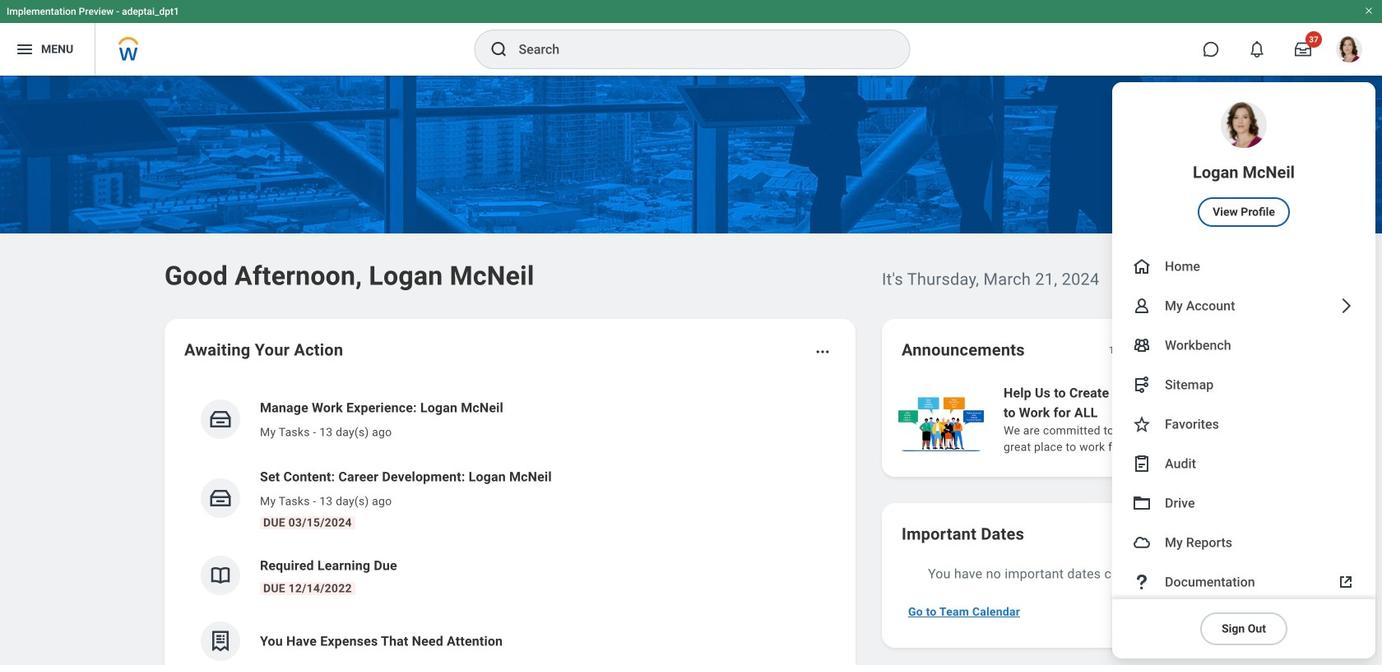 Task type: locate. For each thing, give the bounding box(es) containing it.
search image
[[489, 39, 509, 59]]

chevron right small image
[[1177, 342, 1193, 359]]

4 menu item from the top
[[1112, 326, 1376, 365]]

book open image
[[208, 564, 233, 588]]

status
[[1109, 344, 1136, 357]]

inbox large image
[[1295, 41, 1312, 58]]

endpoints image
[[1132, 375, 1152, 395]]

1 menu item from the top
[[1112, 82, 1376, 247]]

7 menu item from the top
[[1112, 444, 1376, 484]]

list
[[895, 382, 1382, 457], [184, 385, 836, 666]]

5 menu item from the top
[[1112, 365, 1376, 405]]

chevron left small image
[[1147, 342, 1163, 359]]

inbox image
[[208, 407, 233, 432]]

6 menu item from the top
[[1112, 405, 1376, 444]]

dashboard expenses image
[[208, 629, 233, 654]]

0 horizontal spatial list
[[184, 385, 836, 666]]

menu
[[1112, 82, 1376, 659]]

3 menu item from the top
[[1112, 286, 1376, 326]]

logan mcneil image
[[1336, 36, 1363, 63]]

star image
[[1132, 415, 1152, 434]]

main content
[[0, 76, 1382, 666]]

ext link image
[[1336, 573, 1356, 592]]

banner
[[0, 0, 1382, 659]]

contact card matrix manager image
[[1132, 336, 1152, 355]]

menu item
[[1112, 82, 1376, 247], [1112, 247, 1376, 286], [1112, 286, 1376, 326], [1112, 326, 1376, 365], [1112, 365, 1376, 405], [1112, 405, 1376, 444], [1112, 444, 1376, 484], [1112, 484, 1376, 523], [1112, 523, 1376, 563], [1112, 563, 1376, 602]]



Task type: vqa. For each thing, say whether or not it's contained in the screenshot.
ninth Menu Item from the top of the page
yes



Task type: describe. For each thing, give the bounding box(es) containing it.
chevron right image
[[1336, 296, 1356, 316]]

avatar image
[[1132, 533, 1152, 553]]

Search Workday  search field
[[519, 31, 876, 67]]

inbox image
[[208, 486, 233, 511]]

related actions image
[[815, 344, 831, 360]]

question image
[[1132, 573, 1152, 592]]

9 menu item from the top
[[1112, 523, 1376, 563]]

close environment banner image
[[1364, 6, 1374, 16]]

home image
[[1132, 257, 1152, 276]]

1 horizontal spatial list
[[895, 382, 1382, 457]]

2 menu item from the top
[[1112, 247, 1376, 286]]

paste image
[[1132, 454, 1152, 474]]

justify image
[[15, 39, 35, 59]]

10 menu item from the top
[[1112, 563, 1376, 602]]

folder open image
[[1132, 494, 1152, 513]]

8 menu item from the top
[[1112, 484, 1376, 523]]

notifications large image
[[1249, 41, 1266, 58]]



